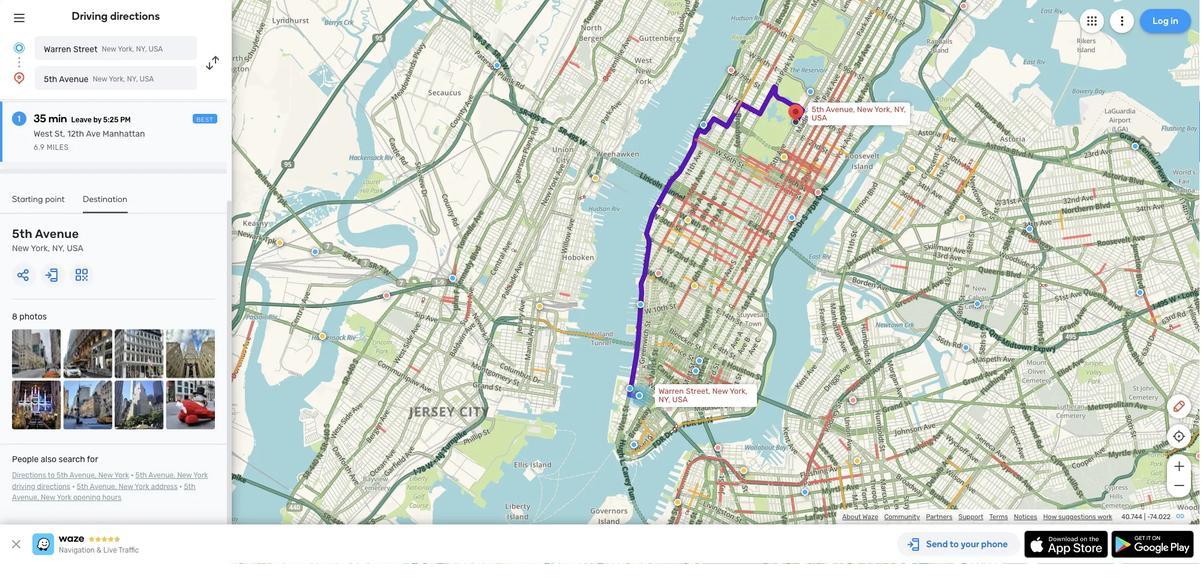 Task type: describe. For each thing, give the bounding box(es) containing it.
8 photos
[[12, 312, 47, 322]]

destination button
[[83, 194, 127, 213]]

about waze community partners support terms notices how suggestions work
[[842, 514, 1112, 522]]

new inside warren street new york, ny, usa
[[102, 45, 116, 53]]

new inside 5th avenue, new york opening hours
[[41, 494, 55, 502]]

5th avenue, new york driving directions link
[[12, 472, 208, 491]]

zoom out image
[[1172, 479, 1187, 493]]

how suggestions work link
[[1043, 514, 1112, 522]]

12th
[[67, 129, 84, 139]]

pencil image
[[1172, 400, 1186, 414]]

also
[[41, 455, 57, 465]]

1
[[18, 114, 21, 124]]

west
[[34, 129, 52, 139]]

partners
[[926, 514, 953, 522]]

driving
[[72, 10, 108, 23]]

york for address
[[135, 483, 149, 491]]

usa inside warren street, new york, ny, usa
[[672, 396, 688, 405]]

-
[[1147, 514, 1150, 522]]

about
[[842, 514, 861, 522]]

image 3 of 5th avenue, new york image
[[115, 330, 164, 379]]

hours
[[102, 494, 121, 502]]

search
[[59, 455, 85, 465]]

work
[[1098, 514, 1112, 522]]

5th avenue, new york, ny, usa
[[812, 105, 906, 123]]

partners link
[[926, 514, 953, 522]]

about waze link
[[842, 514, 878, 522]]

min
[[48, 112, 67, 125]]

40.744 | -74.022
[[1121, 514, 1171, 522]]

york, inside the 5th avenue, new york, ny, usa
[[874, 105, 892, 114]]

address
[[151, 483, 178, 491]]

avenue, for hours
[[12, 494, 39, 502]]

5th inside 5th avenue, new york opening hours
[[184, 483, 195, 491]]

starting point
[[12, 194, 65, 204]]

how
[[1043, 514, 1057, 522]]

5th avenue, new york address
[[77, 483, 178, 491]]

manhattan
[[103, 129, 145, 139]]

5th inside the 5th avenue, new york, ny, usa
[[812, 105, 824, 114]]

terms link
[[989, 514, 1008, 522]]

navigation
[[59, 547, 95, 555]]

warren street new york, ny, usa
[[44, 44, 163, 54]]

street,
[[686, 387, 710, 397]]

1 horizontal spatial directions
[[110, 10, 160, 23]]

image 2 of 5th avenue, new york image
[[63, 330, 112, 379]]

5th inside 5th avenue, new york driving directions
[[135, 472, 147, 480]]

new inside the 5th avenue, new york, ny, usa
[[857, 105, 873, 114]]

35
[[34, 112, 46, 125]]

opening
[[73, 494, 100, 502]]

traffic
[[119, 547, 139, 555]]

link image
[[1175, 512, 1185, 522]]

point
[[45, 194, 65, 204]]

|
[[1144, 514, 1146, 522]]

5th avenue, new york address link
[[77, 483, 178, 491]]

directions to 5th avenue, new york link
[[12, 472, 129, 480]]

ny, inside warren street, new york, ny, usa
[[659, 396, 670, 405]]

1 vertical spatial 5th avenue new york, ny, usa
[[12, 227, 83, 254]]

terms
[[989, 514, 1008, 522]]

pm
[[120, 116, 131, 124]]

starting point button
[[12, 194, 65, 212]]

&
[[97, 547, 102, 555]]

ave
[[86, 129, 101, 139]]

usa inside warren street new york, ny, usa
[[149, 45, 163, 53]]

people
[[12, 455, 39, 465]]

image 4 of 5th avenue, new york image
[[166, 330, 215, 379]]



Task type: locate. For each thing, give the bounding box(es) containing it.
1 horizontal spatial warren
[[659, 387, 684, 397]]

directions to 5th avenue, new york
[[12, 472, 129, 480]]

road closed image
[[728, 67, 735, 74], [849, 396, 856, 403], [850, 397, 857, 405], [1196, 453, 1200, 460]]

notices
[[1014, 514, 1037, 522]]

notices link
[[1014, 514, 1037, 522]]

avenue, inside the 5th avenue, new york, ny, usa
[[826, 105, 855, 114]]

photos
[[19, 312, 47, 322]]

image 7 of 5th avenue, new york image
[[115, 381, 164, 430]]

avenue, for directions
[[148, 472, 175, 480]]

road closed image
[[960, 2, 967, 10], [815, 189, 822, 196], [655, 270, 662, 277], [383, 292, 390, 300], [714, 445, 722, 452]]

usa
[[149, 45, 163, 53], [140, 75, 154, 83], [812, 113, 827, 123], [67, 244, 83, 254], [672, 396, 688, 405]]

avenue, for usa
[[826, 105, 855, 114]]

for
[[87, 455, 98, 465]]

5th avenue, new york opening hours
[[12, 483, 195, 502]]

york
[[114, 472, 129, 480], [193, 472, 208, 480], [135, 483, 149, 491], [57, 494, 71, 502]]

best
[[196, 116, 214, 123]]

avenue
[[59, 74, 88, 84], [35, 227, 79, 241]]

live
[[103, 547, 117, 555]]

directions
[[110, 10, 160, 23], [37, 483, 70, 491]]

1 vertical spatial avenue
[[35, 227, 79, 241]]

york, inside warren street, new york, ny, usa
[[730, 387, 748, 397]]

image 8 of 5th avenue, new york image
[[166, 381, 215, 430]]

york for opening
[[57, 494, 71, 502]]

leave
[[71, 116, 92, 124]]

current location image
[[12, 41, 26, 55]]

5th
[[44, 74, 57, 84], [812, 105, 824, 114], [12, 227, 32, 241], [56, 472, 68, 480], [135, 472, 147, 480], [77, 483, 88, 491], [184, 483, 195, 491]]

west st, 12th ave manhattan 6.9 miles
[[34, 129, 145, 152]]

street
[[73, 44, 97, 54]]

5th avenue new york, ny, usa
[[44, 74, 154, 84], [12, 227, 83, 254]]

police image
[[700, 121, 707, 128], [788, 214, 795, 222], [312, 249, 319, 256], [974, 301, 981, 308], [637, 301, 644, 309], [692, 368, 699, 375], [630, 442, 638, 449]]

avenue,
[[826, 105, 855, 114], [70, 472, 97, 480], [148, 472, 175, 480], [90, 483, 117, 491], [12, 494, 39, 502]]

warren left street
[[44, 44, 71, 54]]

1 vertical spatial warren
[[659, 387, 684, 397]]

starting
[[12, 194, 43, 204]]

0 vertical spatial avenue
[[59, 74, 88, 84]]

community
[[884, 514, 920, 522]]

to
[[48, 472, 55, 480]]

image 6 of 5th avenue, new york image
[[63, 381, 112, 430]]

ny, inside warren street new york, ny, usa
[[136, 45, 147, 53]]

new inside 5th avenue, new york driving directions
[[177, 472, 192, 480]]

york for driving
[[193, 472, 208, 480]]

directions
[[12, 472, 46, 480]]

suggestions
[[1058, 514, 1096, 522]]

support
[[959, 514, 983, 522]]

warren for street
[[44, 44, 71, 54]]

driving
[[12, 483, 35, 491]]

image 1 of 5th avenue, new york image
[[12, 330, 61, 379]]

avenue, inside 5th avenue, new york driving directions
[[148, 472, 175, 480]]

5:25
[[103, 116, 119, 124]]

warren for street,
[[659, 387, 684, 397]]

image 5 of 5th avenue, new york image
[[12, 381, 61, 430]]

5th avenue, new york driving directions
[[12, 472, 208, 491]]

driving directions
[[72, 10, 160, 23]]

warren street, new york, ny, usa
[[659, 387, 748, 405]]

usa inside the 5th avenue, new york, ny, usa
[[812, 113, 827, 123]]

police image
[[493, 62, 501, 69], [807, 88, 814, 95], [1132, 143, 1139, 150], [1026, 226, 1033, 233], [449, 275, 456, 282], [1136, 289, 1144, 297], [962, 345, 970, 352], [696, 358, 703, 365], [626, 385, 633, 393], [801, 489, 809, 496]]

navigation & live traffic
[[59, 547, 139, 555]]

avenue, inside 5th avenue, new york opening hours
[[12, 494, 39, 502]]

support link
[[959, 514, 983, 522]]

york inside 5th avenue, new york driving directions
[[193, 472, 208, 480]]

0 vertical spatial 5th avenue new york, ny, usa
[[44, 74, 154, 84]]

0 vertical spatial directions
[[110, 10, 160, 23]]

avenue down point
[[35, 227, 79, 241]]

directions inside 5th avenue, new york driving directions
[[37, 483, 70, 491]]

6.9
[[34, 143, 45, 152]]

ny,
[[136, 45, 147, 53], [127, 75, 138, 83], [894, 105, 906, 114], [52, 244, 65, 254], [659, 396, 670, 405]]

0 horizontal spatial directions
[[37, 483, 70, 491]]

zoom in image
[[1172, 460, 1187, 474]]

35 min leave by 5:25 pm
[[34, 112, 131, 125]]

new inside warren street, new york, ny, usa
[[712, 387, 728, 397]]

hazard image
[[908, 165, 916, 172], [592, 175, 599, 182], [958, 214, 965, 222], [276, 240, 283, 247], [691, 283, 698, 290], [674, 499, 681, 507]]

destination
[[83, 194, 127, 204]]

people also search for
[[12, 455, 98, 465]]

miles
[[47, 143, 69, 152]]

by
[[93, 116, 102, 124]]

warren
[[44, 44, 71, 54], [659, 387, 684, 397]]

8
[[12, 312, 17, 322]]

st,
[[55, 129, 65, 139]]

location image
[[12, 71, 26, 85]]

warren left street,
[[659, 387, 684, 397]]

0 horizontal spatial warren
[[44, 44, 71, 54]]

40.744
[[1121, 514, 1142, 522]]

0 vertical spatial warren
[[44, 44, 71, 54]]

new
[[102, 45, 116, 53], [93, 75, 107, 83], [857, 105, 873, 114], [12, 244, 29, 254], [712, 387, 728, 397], [98, 472, 113, 480], [177, 472, 192, 480], [119, 483, 133, 491], [41, 494, 55, 502]]

1 vertical spatial directions
[[37, 483, 70, 491]]

hazard image
[[780, 154, 788, 161], [684, 217, 692, 224], [536, 303, 543, 310], [319, 333, 326, 340], [854, 458, 861, 465], [740, 468, 747, 475]]

warren inside warren street, new york, ny, usa
[[659, 387, 684, 397]]

ny, inside the 5th avenue, new york, ny, usa
[[894, 105, 906, 114]]

74.022
[[1150, 514, 1171, 522]]

5th avenue new york, ny, usa down warren street new york, ny, usa at the top of the page
[[44, 74, 154, 84]]

waze
[[862, 514, 878, 522]]

5th avenue new york, ny, usa down starting point button
[[12, 227, 83, 254]]

avenue down street
[[59, 74, 88, 84]]

directions down to
[[37, 483, 70, 491]]

community link
[[884, 514, 920, 522]]

york inside 5th avenue, new york opening hours
[[57, 494, 71, 502]]

x image
[[9, 538, 23, 552]]

york,
[[118, 45, 134, 53], [109, 75, 125, 83], [874, 105, 892, 114], [31, 244, 50, 254], [730, 387, 748, 397]]

directions right driving
[[110, 10, 160, 23]]

5th avenue, new york opening hours link
[[12, 483, 195, 502]]

york, inside warren street new york, ny, usa
[[118, 45, 134, 53]]



Task type: vqa. For each thing, say whether or not it's contained in the screenshot.
&
yes



